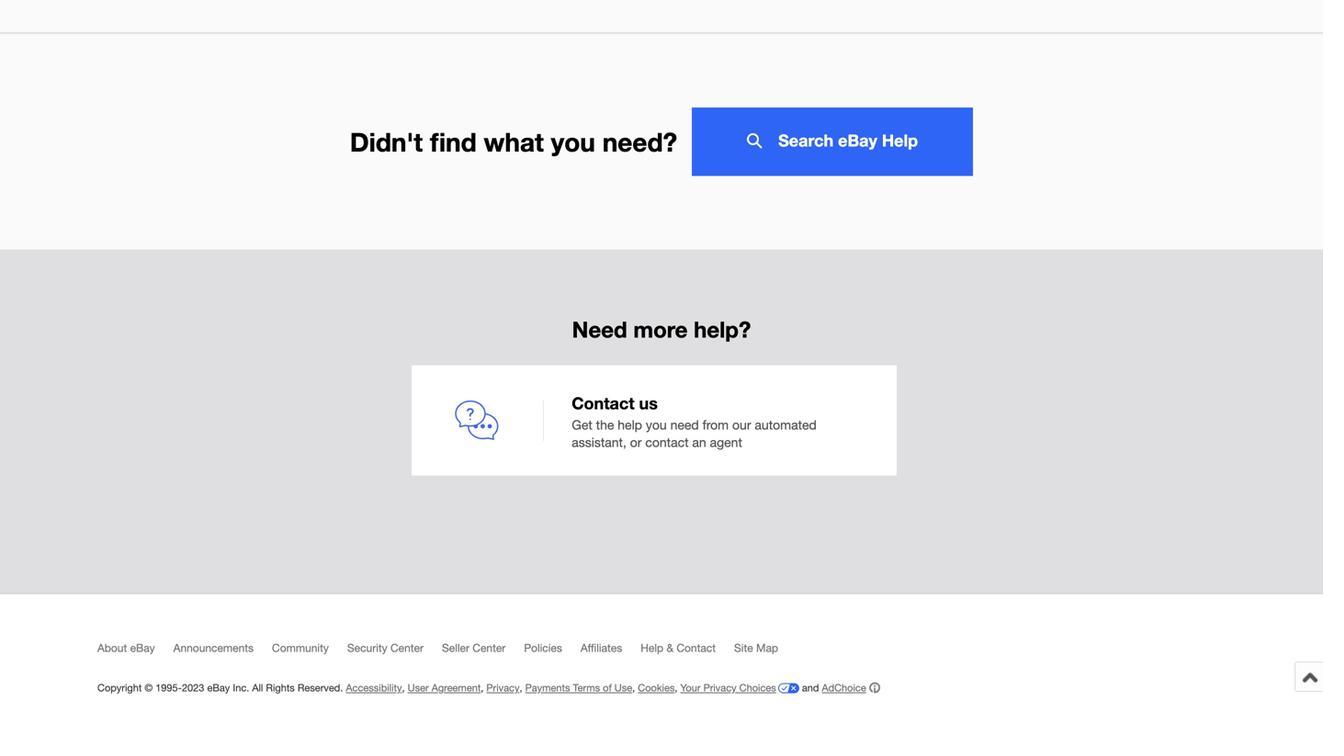 Task type: describe. For each thing, give the bounding box(es) containing it.
from
[[703, 417, 729, 432]]

payments
[[525, 682, 570, 694]]

©
[[145, 682, 153, 694]]

inc.
[[233, 682, 249, 694]]

contact inside "link"
[[677, 642, 716, 655]]

you inside the contact us get the help you need from our automated assistant, or contact an agent
[[646, 417, 667, 432]]

site map
[[734, 642, 779, 655]]

search ebay help link
[[692, 107, 974, 176]]

search
[[779, 130, 834, 150]]

security center
[[347, 642, 424, 655]]

assistant,
[[572, 435, 627, 450]]

what
[[484, 126, 544, 157]]

site map link
[[734, 642, 797, 663]]

about ebay
[[97, 642, 155, 655]]

agreement
[[432, 682, 481, 694]]

agent
[[710, 435, 743, 450]]

ebay for search
[[838, 130, 878, 150]]

get
[[572, 417, 593, 432]]

contact us get the help you need from our automated assistant, or contact an agent
[[572, 393, 817, 450]]

need more help?
[[572, 316, 751, 343]]

security center link
[[347, 642, 442, 663]]

community link
[[272, 642, 347, 663]]

accessibility
[[346, 682, 402, 694]]

help & contact
[[641, 642, 716, 655]]

2 , from the left
[[481, 682, 484, 694]]

community
[[272, 642, 329, 655]]

security
[[347, 642, 388, 655]]

help?
[[694, 316, 751, 343]]

and adchoice
[[800, 682, 867, 694]]

0 horizontal spatial you
[[551, 126, 596, 157]]

your
[[681, 682, 701, 694]]

an
[[693, 435, 707, 450]]

reserved.
[[298, 682, 343, 694]]

policies
[[524, 642, 562, 655]]

and
[[802, 682, 819, 694]]

seller
[[442, 642, 470, 655]]

didn't find what you need?
[[350, 126, 678, 157]]

need?
[[603, 126, 678, 157]]

adchoice
[[822, 682, 867, 694]]



Task type: locate. For each thing, give the bounding box(es) containing it.
you
[[551, 126, 596, 157], [646, 417, 667, 432]]

, left cookies
[[633, 682, 635, 694]]

of
[[603, 682, 612, 694]]

need
[[671, 417, 699, 432]]

center for seller center
[[473, 642, 506, 655]]

privacy
[[487, 682, 520, 694], [704, 682, 737, 694]]

you up contact
[[646, 417, 667, 432]]

more
[[634, 316, 688, 343]]

ebay left inc.
[[207, 682, 230, 694]]

1 horizontal spatial center
[[473, 642, 506, 655]]

policies link
[[524, 642, 581, 663]]

your privacy choices link
[[681, 682, 800, 694]]

contact
[[572, 393, 635, 413], [677, 642, 716, 655]]

seller center
[[442, 642, 506, 655]]

1 vertical spatial contact
[[677, 642, 716, 655]]

map
[[757, 642, 779, 655]]

ebay inside about ebay link
[[130, 642, 155, 655]]

copyright
[[97, 682, 142, 694]]

1 vertical spatial help
[[641, 642, 664, 655]]

help
[[618, 417, 642, 432]]

0 horizontal spatial ebay
[[130, 642, 155, 655]]

terms
[[573, 682, 600, 694]]

1 center from the left
[[391, 642, 424, 655]]

privacy right your
[[704, 682, 737, 694]]

1 , from the left
[[402, 682, 405, 694]]

contact right &
[[677, 642, 716, 655]]

1 vertical spatial you
[[646, 417, 667, 432]]

5 , from the left
[[675, 682, 678, 694]]

cookies link
[[638, 682, 675, 694]]

1 horizontal spatial privacy
[[704, 682, 737, 694]]

center for security center
[[391, 642, 424, 655]]

didn't
[[350, 126, 423, 157]]

affiliates
[[581, 642, 622, 655]]

, left user
[[402, 682, 405, 694]]

announcements link
[[173, 642, 272, 663]]

site
[[734, 642, 753, 655]]

1 privacy from the left
[[487, 682, 520, 694]]

user
[[408, 682, 429, 694]]

our
[[733, 417, 751, 432]]

privacy link
[[487, 682, 520, 694]]

0 vertical spatial you
[[551, 126, 596, 157]]

affiliates link
[[581, 642, 641, 663]]

1995-
[[156, 682, 182, 694]]

0 vertical spatial ebay
[[838, 130, 878, 150]]

1 horizontal spatial help
[[882, 130, 918, 150]]

2 vertical spatial ebay
[[207, 682, 230, 694]]

ebay right 'about'
[[130, 642, 155, 655]]

us
[[639, 393, 658, 413]]

ebay for about
[[130, 642, 155, 655]]

help & contact link
[[641, 642, 734, 663]]

1 horizontal spatial contact
[[677, 642, 716, 655]]

center
[[391, 642, 424, 655], [473, 642, 506, 655]]

or
[[630, 435, 642, 450]]

payments terms of use link
[[525, 682, 633, 694]]

cookies
[[638, 682, 675, 694]]

automated
[[755, 417, 817, 432]]

adchoice link
[[822, 682, 880, 694]]

contact
[[646, 435, 689, 450]]

0 vertical spatial help
[[882, 130, 918, 150]]

2 center from the left
[[473, 642, 506, 655]]

0 horizontal spatial privacy
[[487, 682, 520, 694]]

user agreement link
[[408, 682, 481, 694]]

contact up the the
[[572, 393, 635, 413]]

choices
[[740, 682, 777, 694]]

1 vertical spatial ebay
[[130, 642, 155, 655]]

, left payments
[[520, 682, 523, 694]]

, left your
[[675, 682, 678, 694]]

0 horizontal spatial help
[[641, 642, 664, 655]]

1 horizontal spatial ebay
[[207, 682, 230, 694]]

help inside "link"
[[641, 642, 664, 655]]

center right seller at the left of the page
[[473, 642, 506, 655]]

announcements
[[173, 642, 254, 655]]

need
[[572, 316, 628, 343]]

&
[[667, 642, 674, 655]]

1 horizontal spatial you
[[646, 417, 667, 432]]

center right security
[[391, 642, 424, 655]]

ebay
[[838, 130, 878, 150], [130, 642, 155, 655], [207, 682, 230, 694]]

the
[[596, 417, 614, 432]]

accessibility link
[[346, 682, 402, 694]]

help
[[882, 130, 918, 150], [641, 642, 664, 655]]

rights
[[266, 682, 295, 694]]

2 horizontal spatial ebay
[[838, 130, 878, 150]]

ebay inside search ebay help link
[[838, 130, 878, 150]]

2 privacy from the left
[[704, 682, 737, 694]]

use
[[615, 682, 633, 694]]

about
[[97, 642, 127, 655]]

, left privacy link
[[481, 682, 484, 694]]

2023
[[182, 682, 204, 694]]

0 vertical spatial contact
[[572, 393, 635, 413]]

copyright © 1995-2023 ebay inc. all rights reserved. accessibility , user agreement , privacy , payments terms of use , cookies , your privacy choices
[[97, 682, 777, 694]]

all
[[252, 682, 263, 694]]

you right what
[[551, 126, 596, 157]]

ebay right search
[[838, 130, 878, 150]]

,
[[402, 682, 405, 694], [481, 682, 484, 694], [520, 682, 523, 694], [633, 682, 635, 694], [675, 682, 678, 694]]

0 horizontal spatial center
[[391, 642, 424, 655]]

0 horizontal spatial contact
[[572, 393, 635, 413]]

3 , from the left
[[520, 682, 523, 694]]

find
[[430, 126, 477, 157]]

seller center link
[[442, 642, 524, 663]]

about ebay link
[[97, 642, 173, 663]]

search ebay help
[[779, 130, 918, 150]]

contact inside the contact us get the help you need from our automated assistant, or contact an agent
[[572, 393, 635, 413]]

privacy down seller center link
[[487, 682, 520, 694]]

4 , from the left
[[633, 682, 635, 694]]



Task type: vqa. For each thing, say whether or not it's contained in the screenshot.
Details
no



